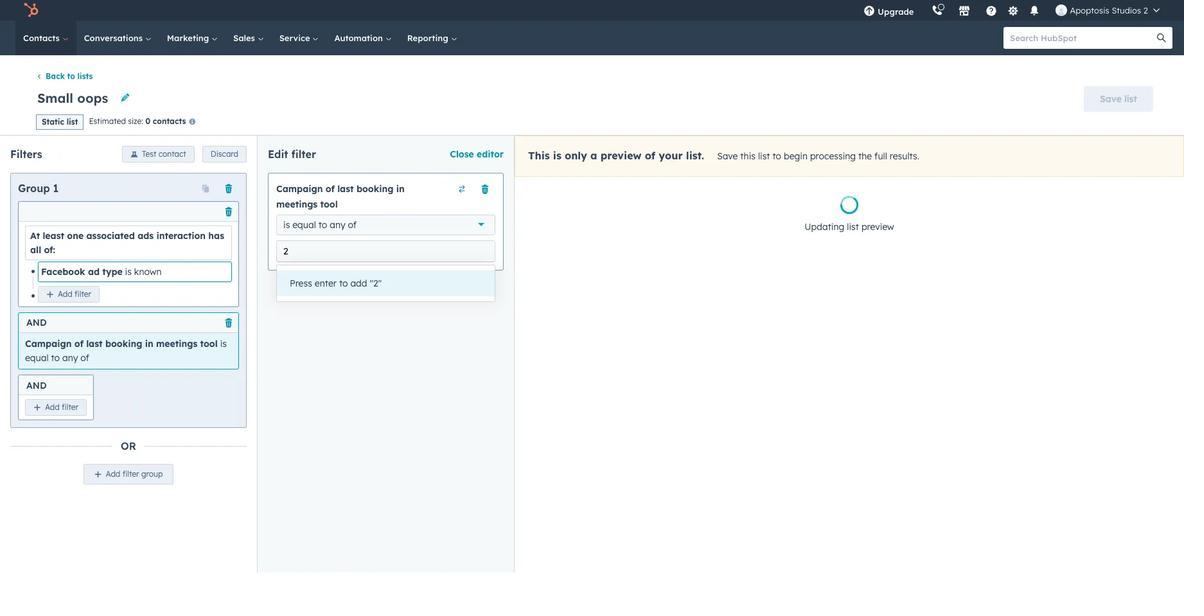 Task type: locate. For each thing, give the bounding box(es) containing it.
preview inside updating list preview status
[[862, 221, 895, 232]]

1 vertical spatial tool
[[200, 338, 218, 350]]

is inside popup button
[[283, 219, 290, 231]]

meetings inside campaign of last booking in meetings tool
[[276, 198, 318, 210]]

1 horizontal spatial tool
[[320, 198, 338, 210]]

is inside is equal to any of
[[220, 338, 227, 350]]

save list
[[1100, 93, 1138, 105]]

settings image
[[1008, 5, 1019, 17]]

1 vertical spatial equal
[[25, 352, 49, 364]]

1 vertical spatial campaign
[[25, 338, 72, 350]]

sales
[[233, 33, 258, 43]]

list inside status
[[847, 221, 859, 232]]

List name field
[[36, 90, 112, 107]]

hubspot link
[[15, 3, 48, 18]]

of inside is equal to any of
[[81, 352, 89, 364]]

1 and from the top
[[26, 317, 47, 328]]

preview right a
[[601, 149, 642, 162]]

1 horizontal spatial any
[[330, 219, 346, 231]]

in inside campaign of last booking in meetings tool
[[396, 183, 405, 195]]

conversations link
[[76, 21, 159, 55]]

1 vertical spatial add
[[45, 403, 60, 412]]

campaign
[[276, 183, 323, 195], [25, 338, 72, 350]]

save for save this list to begin processing the full results.
[[717, 150, 738, 162]]

updating list preview status
[[800, 196, 900, 234]]

service
[[279, 33, 313, 43]]

only
[[565, 149, 587, 162]]

close editor
[[450, 148, 504, 160]]

of
[[645, 149, 656, 162], [326, 183, 335, 195], [348, 219, 357, 231], [74, 338, 84, 350], [81, 352, 89, 364]]

1 horizontal spatial equal
[[293, 219, 316, 231]]

at
[[30, 230, 40, 241]]

booking
[[357, 183, 394, 195], [105, 338, 142, 350]]

tool inside campaign of last booking in meetings tool
[[320, 198, 338, 210]]

preview right 'updating'
[[862, 221, 895, 232]]

0 horizontal spatial preview
[[601, 149, 642, 162]]

test contact button
[[122, 146, 195, 162]]

0 vertical spatial any
[[330, 219, 346, 231]]

0 horizontal spatial campaign of last booking in meetings tool
[[25, 338, 218, 350]]

automation
[[335, 33, 385, 43]]

list for static list
[[67, 117, 78, 126]]

this
[[741, 150, 756, 162]]

save
[[1100, 93, 1122, 105], [717, 150, 738, 162]]

estimated
[[89, 117, 126, 126]]

1 vertical spatial any
[[62, 352, 78, 364]]

marketplaces image
[[959, 6, 971, 17]]

1 horizontal spatial last
[[338, 183, 354, 195]]

marketing link
[[159, 21, 226, 55]]

0 vertical spatial tool
[[320, 198, 338, 210]]

0 vertical spatial save
[[1100, 93, 1122, 105]]

0 vertical spatial and
[[26, 317, 47, 328]]

2 vertical spatial add
[[106, 469, 120, 479]]

facebook
[[41, 266, 85, 277]]

add filter group
[[106, 469, 163, 479]]

to inside is equal to any of
[[51, 352, 60, 364]]

is equal to any of inside popup button
[[283, 219, 357, 231]]

static
[[42, 117, 64, 126]]

close editor button
[[450, 146, 504, 162]]

0 vertical spatial campaign
[[276, 183, 323, 195]]

save inside button
[[1100, 93, 1122, 105]]

0 vertical spatial in
[[396, 183, 405, 195]]

full
[[875, 150, 888, 162]]

list
[[1125, 93, 1138, 105], [67, 117, 78, 126], [758, 150, 770, 162], [847, 221, 859, 232]]

last
[[338, 183, 354, 195], [86, 338, 103, 350]]

one
[[67, 230, 84, 241]]

1 vertical spatial add filter button
[[25, 399, 87, 416]]

0 vertical spatial is equal to any of
[[283, 219, 357, 231]]

to inside popup button
[[319, 219, 327, 231]]

0 vertical spatial equal
[[293, 219, 316, 231]]

notifications image
[[1029, 6, 1041, 17]]

save for save list
[[1100, 93, 1122, 105]]

0 vertical spatial meetings
[[276, 198, 318, 210]]

0 vertical spatial add filter
[[58, 289, 91, 299]]

associated
[[86, 230, 135, 241]]

editor
[[477, 148, 504, 160]]

any
[[330, 219, 346, 231], [62, 352, 78, 364]]

begin
[[784, 150, 808, 162]]

0 horizontal spatial is equal to any of
[[25, 338, 227, 364]]

upgrade
[[878, 6, 914, 17]]

apoptosis
[[1070, 5, 1110, 15]]

search button
[[1151, 27, 1173, 49]]

menu
[[855, 0, 1169, 21]]

1 vertical spatial save
[[717, 150, 738, 162]]

campaign of last booking in meetings tool
[[276, 183, 405, 210], [25, 338, 218, 350]]

last inside campaign of last booking in meetings tool
[[338, 183, 354, 195]]

to
[[67, 72, 75, 81], [773, 150, 782, 162], [319, 219, 327, 231], [339, 278, 348, 289], [51, 352, 60, 364]]

0 horizontal spatial booking
[[105, 338, 142, 350]]

add filter for topmost add filter button
[[58, 289, 91, 299]]

1 vertical spatial in
[[145, 338, 153, 350]]

0 horizontal spatial tool
[[200, 338, 218, 350]]

your
[[659, 149, 683, 162]]

is equal to any of button
[[276, 214, 496, 235]]

reporting
[[407, 33, 451, 43]]

is
[[553, 149, 562, 162], [283, 219, 290, 231], [125, 266, 132, 277], [220, 338, 227, 350]]

1 horizontal spatial save
[[1100, 93, 1122, 105]]

1 vertical spatial meetings
[[156, 338, 197, 350]]

service link
[[272, 21, 327, 55]]

add filter group button
[[83, 464, 174, 485]]

tara schultz image
[[1056, 4, 1068, 16]]

1 horizontal spatial meetings
[[276, 198, 318, 210]]

preview
[[601, 149, 642, 162], [862, 221, 895, 232]]

0 vertical spatial booking
[[357, 183, 394, 195]]

0 horizontal spatial in
[[145, 338, 153, 350]]

1 horizontal spatial is equal to any of
[[283, 219, 357, 231]]

list for save list
[[1125, 93, 1138, 105]]

list for updating list preview
[[847, 221, 859, 232]]

menu containing apoptosis studios 2
[[855, 0, 1169, 21]]

add filter button
[[38, 286, 100, 303], [25, 399, 87, 416]]

0 vertical spatial preview
[[601, 149, 642, 162]]

0 horizontal spatial last
[[86, 338, 103, 350]]

add
[[351, 278, 367, 289]]

add for and
[[45, 403, 60, 412]]

static list
[[42, 117, 78, 126]]

1 vertical spatial campaign of last booking in meetings tool
[[25, 338, 218, 350]]

0 horizontal spatial equal
[[25, 352, 49, 364]]

0 horizontal spatial save
[[717, 150, 738, 162]]

1 vertical spatial last
[[86, 338, 103, 350]]

tool
[[320, 198, 338, 210], [200, 338, 218, 350]]

1 vertical spatial add filter
[[45, 403, 78, 412]]

1 vertical spatial is equal to any of
[[25, 338, 227, 364]]

add
[[58, 289, 72, 299], [45, 403, 60, 412], [106, 469, 120, 479]]

1 horizontal spatial preview
[[862, 221, 895, 232]]

add filter
[[58, 289, 91, 299], [45, 403, 78, 412]]

is equal to any of
[[283, 219, 357, 231], [25, 338, 227, 364]]

group 1
[[18, 182, 59, 195]]

automation link
[[327, 21, 400, 55]]

1 horizontal spatial in
[[396, 183, 405, 195]]

1 vertical spatial and
[[26, 380, 47, 391]]

list inside button
[[1125, 93, 1138, 105]]

edit
[[268, 148, 288, 160]]

test contact
[[142, 149, 186, 159]]

1 horizontal spatial campaign
[[276, 183, 323, 195]]

1 horizontal spatial booking
[[357, 183, 394, 195]]

0 horizontal spatial any
[[62, 352, 78, 364]]

to inside page section element
[[67, 72, 75, 81]]

0 vertical spatial campaign of last booking in meetings tool
[[276, 183, 405, 210]]

1 vertical spatial preview
[[862, 221, 895, 232]]

meetings
[[276, 198, 318, 210], [156, 338, 197, 350]]

equal
[[293, 219, 316, 231], [25, 352, 49, 364]]

menu item
[[923, 0, 926, 21]]

in
[[396, 183, 405, 195], [145, 338, 153, 350]]

at least one associated ads interaction has all of:
[[30, 230, 224, 256]]

0 vertical spatial last
[[338, 183, 354, 195]]

back to lists link
[[36, 72, 93, 81]]

updating list preview
[[805, 221, 895, 232]]



Task type: describe. For each thing, give the bounding box(es) containing it.
press
[[290, 278, 312, 289]]

help image
[[986, 6, 998, 17]]

1 vertical spatial booking
[[105, 338, 142, 350]]

conversations
[[84, 33, 145, 43]]

facebook ad type is known
[[41, 266, 162, 277]]

a
[[591, 149, 597, 162]]

enter
[[315, 278, 337, 289]]

0 horizontal spatial meetings
[[156, 338, 197, 350]]

marketplaces button
[[952, 0, 979, 21]]

help button
[[981, 0, 1003, 21]]

0 vertical spatial add
[[58, 289, 72, 299]]

search image
[[1158, 33, 1167, 42]]

of:
[[44, 244, 55, 256]]

ads
[[138, 230, 154, 241]]

list.
[[686, 149, 705, 162]]

upgrade image
[[864, 6, 876, 17]]

Enter value field
[[283, 241, 296, 261]]

Search HubSpot search field
[[1004, 27, 1161, 49]]

booking inside campaign of last booking in meetings tool
[[357, 183, 394, 195]]

group
[[18, 182, 50, 195]]

press enter to add "2"
[[290, 278, 382, 289]]

size:
[[128, 117, 143, 126]]

marketing
[[167, 33, 212, 43]]

updating
[[805, 221, 845, 232]]

to inside button
[[339, 278, 348, 289]]

0
[[145, 117, 151, 126]]

back to lists
[[46, 72, 93, 81]]

discard button
[[202, 146, 247, 162]]

has
[[208, 230, 224, 241]]

1 horizontal spatial campaign of last booking in meetings tool
[[276, 183, 405, 210]]

1
[[53, 182, 59, 195]]

save list banner
[[31, 82, 1154, 113]]

type
[[102, 266, 123, 277]]

equal inside popup button
[[293, 219, 316, 231]]

back
[[46, 72, 65, 81]]

interaction
[[156, 230, 206, 241]]

save this list to begin processing the full results.
[[717, 150, 920, 162]]

add filter for add filter button to the bottom
[[45, 403, 78, 412]]

known
[[134, 266, 162, 277]]

calling icon image
[[932, 5, 944, 17]]

any inside is equal to any of
[[62, 352, 78, 364]]

notifications button
[[1024, 0, 1046, 21]]

settings link
[[1006, 4, 1022, 17]]

press enter to add "2" list box
[[277, 265, 495, 301]]

hubspot image
[[23, 3, 39, 18]]

any inside popup button
[[330, 219, 346, 231]]

calling icon button
[[927, 2, 949, 19]]

all
[[30, 244, 41, 256]]

discard
[[211, 149, 238, 159]]

contact
[[159, 149, 186, 159]]

contacts
[[23, 33, 62, 43]]

0 vertical spatial add filter button
[[38, 286, 100, 303]]

save list button
[[1084, 86, 1154, 112]]

the
[[859, 150, 872, 162]]

equal inside is equal to any of
[[25, 352, 49, 364]]

"2"
[[370, 278, 382, 289]]

page section element
[[0, 55, 1185, 135]]

0 horizontal spatial campaign
[[25, 338, 72, 350]]

this
[[528, 149, 550, 162]]

estimated size: 0 contacts
[[89, 117, 186, 126]]

test
[[142, 149, 156, 159]]

reporting link
[[400, 21, 465, 55]]

add for or
[[106, 469, 120, 479]]

press enter to add "2" button
[[277, 271, 495, 296]]

contacts
[[153, 117, 186, 126]]

least
[[43, 230, 64, 241]]

apoptosis studios 2
[[1070, 5, 1149, 15]]

results.
[[890, 150, 920, 162]]

2 and from the top
[[26, 380, 47, 391]]

edit filter
[[268, 148, 316, 160]]

campaign inside campaign of last booking in meetings tool
[[276, 183, 323, 195]]

lists
[[77, 72, 93, 81]]

or
[[121, 440, 136, 453]]

processing
[[810, 150, 856, 162]]

filters
[[10, 148, 42, 160]]

ad
[[88, 266, 100, 277]]

studios
[[1112, 5, 1142, 15]]

close
[[450, 148, 474, 160]]

group
[[141, 469, 163, 479]]

contacts link
[[15, 21, 76, 55]]

apoptosis studios 2 button
[[1049, 0, 1168, 21]]

2
[[1144, 5, 1149, 15]]

sales link
[[226, 21, 272, 55]]

filter inside button
[[123, 469, 139, 479]]

this is only a preview of your list.
[[528, 149, 705, 162]]

of inside popup button
[[348, 219, 357, 231]]

of inside campaign of last booking in meetings tool
[[326, 183, 335, 195]]



Task type: vqa. For each thing, say whether or not it's contained in the screenshot.
Save to the left
yes



